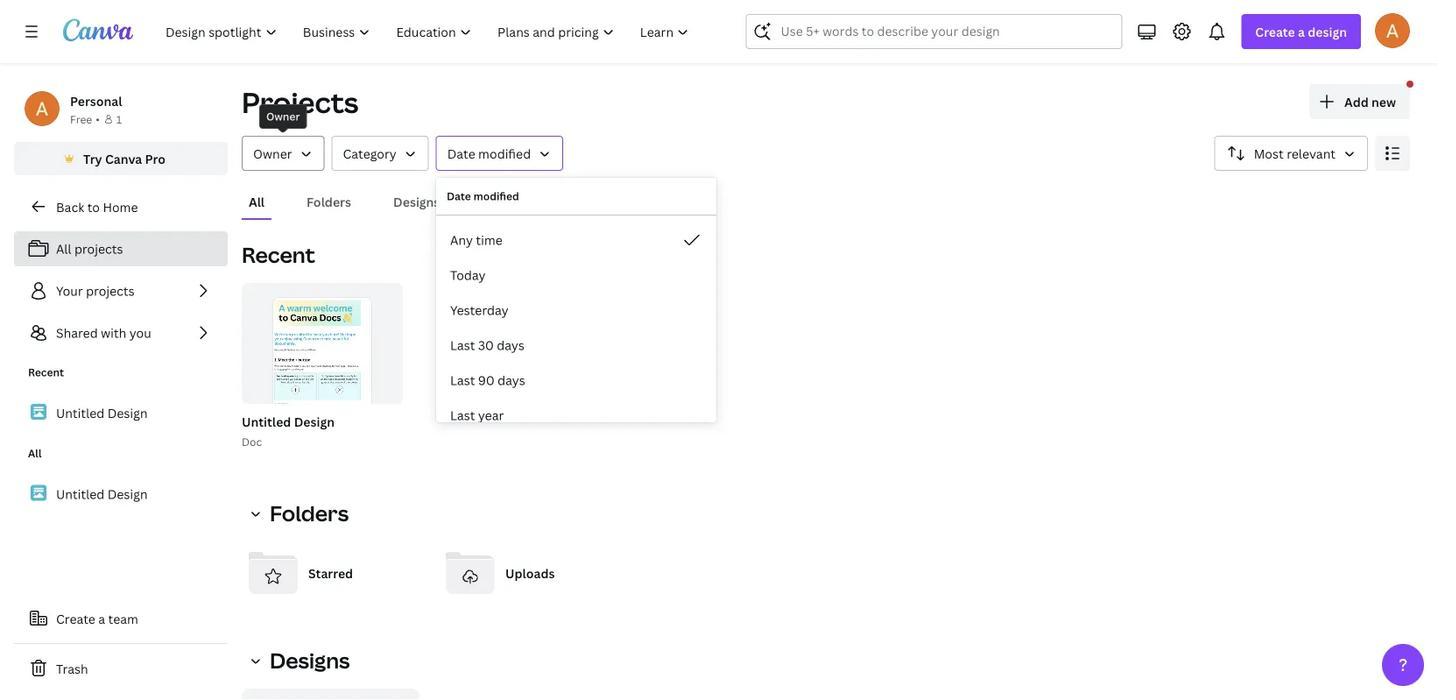 Task type: vqa. For each thing, say whether or not it's contained in the screenshot.
Any time option
yes



Task type: locate. For each thing, give the bounding box(es) containing it.
2 untitled design from the top
[[56, 486, 148, 502]]

today option
[[436, 258, 717, 293]]

date modified
[[447, 145, 531, 162], [447, 189, 519, 203]]

1 vertical spatial projects
[[86, 283, 135, 299]]

1 vertical spatial a
[[98, 610, 105, 627]]

your projects
[[56, 283, 135, 299]]

0 vertical spatial create
[[1256, 23, 1296, 40]]

days right 90
[[498, 372, 525, 389]]

any
[[450, 232, 473, 248]]

shared with you
[[56, 325, 151, 341]]

0 vertical spatial modified
[[479, 145, 531, 162]]

0 vertical spatial designs
[[393, 193, 440, 210]]

date up any
[[447, 189, 471, 203]]

0 vertical spatial days
[[497, 337, 525, 354]]

owner inside button
[[253, 145, 292, 162]]

folders down category
[[307, 193, 351, 210]]

list box
[[436, 223, 717, 433]]

to
[[87, 198, 100, 215]]

1 vertical spatial date modified
[[447, 189, 519, 203]]

projects
[[242, 83, 359, 121]]

folders up starred
[[270, 499, 349, 527]]

0 vertical spatial projects
[[74, 241, 123, 257]]

0 horizontal spatial create
[[56, 610, 95, 627]]

0 vertical spatial date
[[447, 145, 476, 162]]

0 vertical spatial all
[[249, 193, 265, 210]]

list
[[14, 231, 228, 350]]

None search field
[[746, 14, 1123, 49]]

all projects
[[56, 241, 123, 257]]

trash
[[56, 660, 88, 677]]

1 horizontal spatial recent
[[242, 241, 315, 269]]

days
[[497, 337, 525, 354], [498, 372, 525, 389]]

relevant
[[1287, 145, 1336, 162]]

yesterday
[[450, 302, 509, 318]]

create inside button
[[56, 610, 95, 627]]

recent down 'all' button at top left
[[242, 241, 315, 269]]

0 vertical spatial untitled design link
[[14, 394, 228, 432]]

1 vertical spatial untitled design link
[[14, 475, 228, 513]]

owner up owner button
[[266, 109, 300, 124]]

create
[[1256, 23, 1296, 40], [56, 610, 95, 627]]

a left the design
[[1299, 23, 1305, 40]]

with
[[101, 325, 126, 341]]

Date modified button
[[436, 136, 564, 171]]

all
[[249, 193, 265, 210], [56, 241, 71, 257], [28, 446, 42, 460]]

design
[[108, 405, 148, 421], [294, 413, 335, 430], [108, 486, 148, 502]]

3 last from the top
[[450, 407, 475, 424]]

2 untitled design link from the top
[[14, 475, 228, 513]]

create a design
[[1256, 23, 1348, 40]]

1 vertical spatial create
[[56, 610, 95, 627]]

last inside button
[[450, 372, 475, 389]]

1 untitled design from the top
[[56, 405, 148, 421]]

0 vertical spatial date modified
[[447, 145, 531, 162]]

back to home
[[56, 198, 138, 215]]

2 vertical spatial all
[[28, 446, 42, 460]]

untitled
[[56, 405, 105, 421], [242, 413, 291, 430], [56, 486, 105, 502]]

create left the design
[[1256, 23, 1296, 40]]

2 last from the top
[[450, 372, 475, 389]]

personal
[[70, 92, 122, 109]]

•
[[96, 112, 100, 126]]

owner
[[266, 109, 300, 124], [253, 145, 292, 162]]

all inside button
[[249, 193, 265, 210]]

year
[[478, 407, 504, 424]]

1 vertical spatial last
[[450, 372, 475, 389]]

untitled design link
[[14, 394, 228, 432], [14, 475, 228, 513]]

1
[[116, 112, 122, 126]]

all for all projects
[[56, 241, 71, 257]]

date right category button
[[447, 145, 476, 162]]

create a design button
[[1242, 14, 1362, 49]]

days right 30
[[497, 337, 525, 354]]

0 vertical spatial folders
[[307, 193, 351, 210]]

a
[[1299, 23, 1305, 40], [98, 610, 105, 627]]

2 date from the top
[[447, 189, 471, 203]]

0 vertical spatial a
[[1299, 23, 1305, 40]]

last 30 days option
[[436, 328, 717, 363]]

try
[[83, 150, 102, 167]]

all for 'all' button at top left
[[249, 193, 265, 210]]

create a team button
[[14, 601, 228, 636]]

your
[[56, 283, 83, 299]]

1 vertical spatial modified
[[474, 189, 519, 203]]

1 date from the top
[[447, 145, 476, 162]]

0 vertical spatial recent
[[242, 241, 315, 269]]

last left the year
[[450, 407, 475, 424]]

1 horizontal spatial designs
[[393, 193, 440, 210]]

0 horizontal spatial designs
[[270, 646, 350, 675]]

folders button
[[300, 185, 358, 218]]

1 vertical spatial folders
[[270, 499, 349, 527]]

2 date modified from the top
[[447, 189, 519, 203]]

1 vertical spatial date
[[447, 189, 471, 203]]

0 vertical spatial last
[[450, 337, 475, 354]]

a inside button
[[98, 610, 105, 627]]

a inside dropdown button
[[1299, 23, 1305, 40]]

1 vertical spatial owner
[[253, 145, 292, 162]]

canva
[[105, 150, 142, 167]]

most relevant
[[1254, 145, 1336, 162]]

folders button
[[242, 496, 359, 531]]

1 vertical spatial days
[[498, 372, 525, 389]]

2 horizontal spatial all
[[249, 193, 265, 210]]

add
[[1345, 93, 1369, 110]]

last
[[450, 337, 475, 354], [450, 372, 475, 389], [450, 407, 475, 424]]

folders inside button
[[307, 193, 351, 210]]

designs
[[393, 193, 440, 210], [270, 646, 350, 675]]

all button
[[242, 185, 272, 218]]

1 horizontal spatial all
[[56, 241, 71, 257]]

days for last 30 days
[[497, 337, 525, 354]]

days inside last 30 days button
[[497, 337, 525, 354]]

last year
[[450, 407, 504, 424]]

starred link
[[242, 541, 425, 605]]

2 vertical spatial last
[[450, 407, 475, 424]]

apple lee image
[[1376, 13, 1411, 48]]

projects down back to home
[[74, 241, 123, 257]]

0 horizontal spatial all
[[28, 446, 42, 460]]

projects right your
[[86, 283, 135, 299]]

create left team
[[56, 610, 95, 627]]

1 vertical spatial untitled design
[[56, 486, 148, 502]]

1 date modified from the top
[[447, 145, 531, 162]]

Category button
[[332, 136, 429, 171]]

1 last from the top
[[450, 337, 475, 354]]

design for 1st untitled design link from the bottom
[[108, 486, 148, 502]]

back
[[56, 198, 84, 215]]

0 vertical spatial untitled design
[[56, 405, 148, 421]]

untitled design for 2nd untitled design link from the bottom of the page
[[56, 405, 148, 421]]

shared with you link
[[14, 315, 228, 350]]

1 untitled design link from the top
[[14, 394, 228, 432]]

0 vertical spatial owner
[[266, 109, 300, 124]]

doc
[[242, 434, 262, 449]]

1 horizontal spatial create
[[1256, 23, 1296, 40]]

untitled design
[[56, 405, 148, 421], [56, 486, 148, 502]]

modified
[[479, 145, 531, 162], [474, 189, 519, 203]]

last left 90
[[450, 372, 475, 389]]

date inside button
[[447, 145, 476, 162]]

list containing all projects
[[14, 231, 228, 350]]

folders
[[307, 193, 351, 210], [270, 499, 349, 527]]

create inside dropdown button
[[1256, 23, 1296, 40]]

pro
[[145, 150, 166, 167]]

days for last 90 days
[[498, 372, 525, 389]]

date
[[447, 145, 476, 162], [447, 189, 471, 203]]

most
[[1254, 145, 1284, 162]]

last left 30
[[450, 337, 475, 354]]

1 vertical spatial all
[[56, 241, 71, 257]]

last for last year
[[450, 407, 475, 424]]

design
[[1308, 23, 1348, 40]]

last for last 90 days
[[450, 372, 475, 389]]

folders inside dropdown button
[[270, 499, 349, 527]]

1 vertical spatial recent
[[28, 365, 64, 379]]

1 vertical spatial designs
[[270, 646, 350, 675]]

days inside 'last 90 days' button
[[498, 372, 525, 389]]

projects
[[74, 241, 123, 257], [86, 283, 135, 299]]

recent down shared
[[28, 365, 64, 379]]

Search search field
[[781, 15, 1088, 48]]

last 90 days
[[450, 372, 525, 389]]

recent
[[242, 241, 315, 269], [28, 365, 64, 379]]

0 horizontal spatial a
[[98, 610, 105, 627]]

new
[[1372, 93, 1397, 110]]

0 horizontal spatial recent
[[28, 365, 64, 379]]

1 horizontal spatial a
[[1299, 23, 1305, 40]]

modified inside date modified button
[[479, 145, 531, 162]]

last 90 days option
[[436, 363, 717, 398]]

owner up 'all' button at top left
[[253, 145, 292, 162]]

a left team
[[98, 610, 105, 627]]

all projects link
[[14, 231, 228, 266]]



Task type: describe. For each thing, give the bounding box(es) containing it.
last year button
[[436, 398, 717, 433]]

free •
[[70, 112, 100, 126]]

time
[[476, 232, 503, 248]]

untitled design for 1st untitled design link from the bottom
[[56, 486, 148, 502]]

date modified inside button
[[447, 145, 531, 162]]

any time
[[450, 232, 503, 248]]

last year option
[[436, 398, 717, 433]]

projects for your projects
[[86, 283, 135, 299]]

today
[[450, 267, 486, 283]]

create a team
[[56, 610, 138, 627]]

designs button
[[242, 643, 361, 678]]

last 30 days button
[[436, 328, 717, 363]]

uploads link
[[439, 541, 622, 605]]

designs inside button
[[393, 193, 440, 210]]

category
[[343, 145, 397, 162]]

any time option
[[436, 223, 717, 258]]

any time button
[[436, 223, 717, 258]]

back to home link
[[14, 189, 228, 224]]

last for last 30 days
[[450, 337, 475, 354]]

add new button
[[1310, 84, 1411, 119]]

90
[[478, 372, 495, 389]]

a for team
[[98, 610, 105, 627]]

yesterday option
[[436, 293, 717, 328]]

untitled design doc
[[242, 413, 335, 449]]

trash link
[[14, 651, 228, 686]]

home
[[103, 198, 138, 215]]

design for 2nd untitled design link from the bottom of the page
[[108, 405, 148, 421]]

projects for all projects
[[74, 241, 123, 257]]

try canva pro
[[83, 150, 166, 167]]

Owner button
[[242, 136, 325, 171]]

create for create a design
[[1256, 23, 1296, 40]]

design inside untitled design doc
[[294, 413, 335, 430]]

designs inside dropdown button
[[270, 646, 350, 675]]

untitled inside untitled design doc
[[242, 413, 291, 430]]

a for design
[[1299, 23, 1305, 40]]

top level navigation element
[[154, 14, 704, 49]]

add new
[[1345, 93, 1397, 110]]

list box containing any time
[[436, 223, 717, 433]]

starred
[[308, 565, 353, 581]]

untitled design button
[[242, 411, 335, 433]]

yesterday button
[[436, 293, 717, 328]]

your projects link
[[14, 273, 228, 308]]

try canva pro button
[[14, 142, 228, 175]]

today button
[[436, 258, 717, 293]]

shared
[[56, 325, 98, 341]]

designs button
[[386, 185, 447, 218]]

free
[[70, 112, 92, 126]]

last 90 days button
[[436, 363, 717, 398]]

create for create a team
[[56, 610, 95, 627]]

30
[[478, 337, 494, 354]]

team
[[108, 610, 138, 627]]

you
[[129, 325, 151, 341]]

uploads
[[506, 565, 555, 581]]

last 30 days
[[450, 337, 525, 354]]

Sort by button
[[1215, 136, 1369, 171]]



